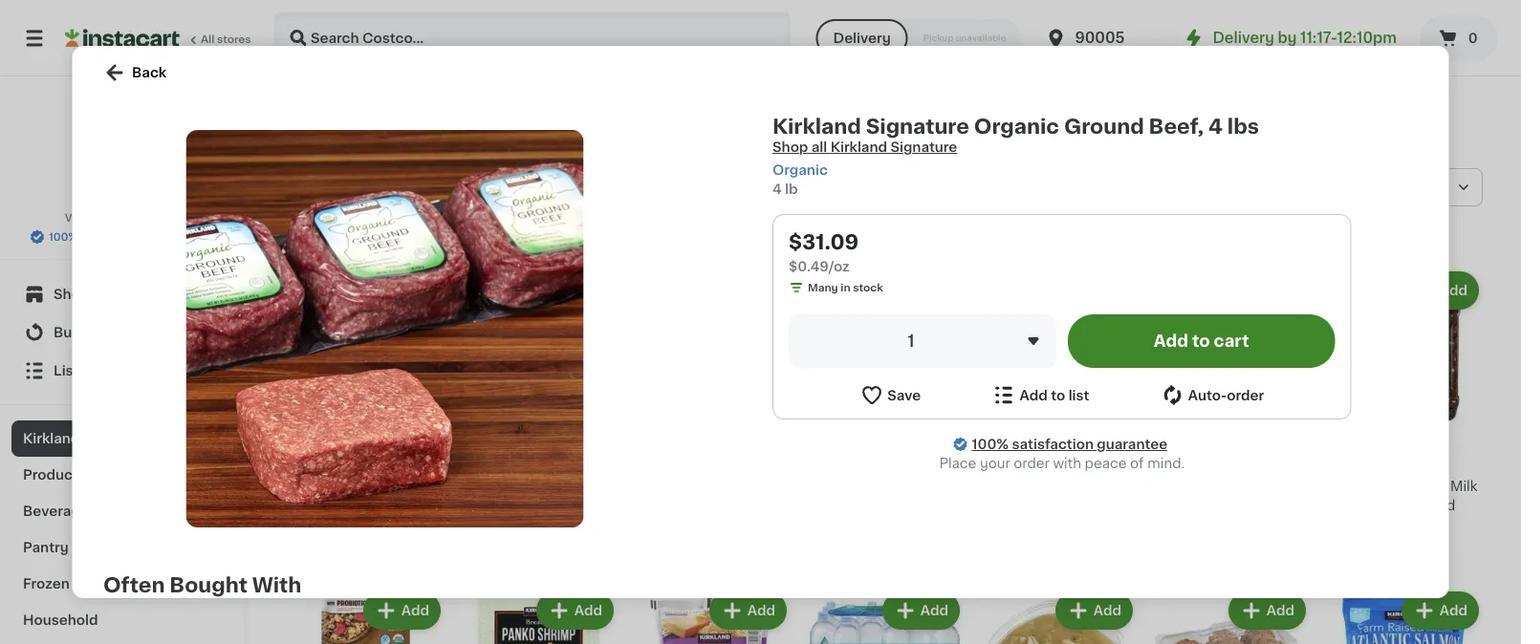 Task type: vqa. For each thing, say whether or not it's contained in the screenshot.
care inside the the Personal Care Drugstore Groceries Lower fees on $10+ In-store prices
no



Task type: locate. For each thing, give the bounding box(es) containing it.
organic inside kirkland signature organic ground beef, 4 lbs 4 lb
[[287, 480, 340, 494]]

beef,
[[1149, 116, 1204, 136], [398, 480, 432, 494]]

x right 16
[[1103, 499, 1111, 513]]

1 horizontal spatial guarantee
[[1097, 438, 1168, 452]]

$ left the 09
[[291, 437, 298, 447]]

2 oz from the left
[[1413, 518, 1429, 532]]

0 horizontal spatial ground
[[344, 480, 394, 494]]

guarantee up of
[[1097, 438, 1168, 452]]

signature inside "kirkland signature organic ground beef, 4 lbs shop all kirkland signature organic 4 lb"
[[866, 116, 969, 136]]

$ up 'mind.'
[[1157, 437, 1164, 447]]

product group
[[287, 268, 445, 554], [460, 268, 618, 554], [633, 268, 791, 554], [806, 268, 964, 535], [1326, 268, 1484, 573], [287, 588, 445, 645], [460, 588, 618, 645], [633, 588, 791, 645], [806, 588, 964, 645], [980, 588, 1137, 645], [1153, 588, 1311, 645], [1326, 588, 1484, 645]]

1
[[908, 333, 915, 350], [537, 499, 542, 513], [479, 518, 483, 529]]

beef, inside "kirkland signature organic ground beef, 4 lbs shop all kirkland signature organic 4 lb"
[[1149, 116, 1204, 136]]

0 horizontal spatial guarantee
[[147, 232, 203, 242]]

signature for kirkland signature organic broccoli florets, 4 x 1 lb 4 x 1 lb
[[518, 461, 582, 474]]

0
[[1469, 32, 1479, 45]]

1 down broccoli
[[537, 499, 542, 513]]

satisfaction down pricing
[[80, 232, 145, 242]]

signature inside kirkland signature milk chocolate covered almonds, 48 oz
[[1383, 480, 1448, 494]]

shop inside "kirkland signature organic ground beef, 4 lbs shop all kirkland signature organic 4 lb"
[[772, 141, 808, 154]]

oz inside kirkland signature milk chocolate covered almonds, 48 oz
[[1413, 518, 1429, 532]]

frozen
[[23, 578, 70, 591]]

1 horizontal spatial 100% satisfaction guarantee
[[972, 438, 1168, 452]]

kirkland inside kirkland signature organic ground beef, 4 lbs 4 lb
[[287, 461, 341, 474]]

buy it again link
[[11, 314, 232, 352]]

save
[[888, 389, 921, 402]]

to inside 'add to list' button
[[1051, 389, 1065, 402]]

order down 92
[[1014, 457, 1050, 471]]

kirkland for kirkland signature organic ground beef, 4 lbs shop all kirkland signature organic 4 lb
[[772, 116, 861, 136]]

shop
[[772, 141, 808, 154], [54, 288, 89, 301]]

stores
[[217, 34, 251, 44]]

18
[[491, 437, 503, 447]]

nut
[[1101, 480, 1125, 494]]

often
[[103, 575, 164, 595]]

1 vertical spatial 1
[[537, 499, 542, 513]]

1 horizontal spatial order
[[1227, 389, 1264, 402]]

1 horizontal spatial shop
[[772, 141, 808, 154]]

ground for kirkland signature organic ground beef, 4 lbs 4 lb
[[344, 480, 394, 494]]

delivery inside button
[[834, 32, 891, 45]]

1 horizontal spatial oz
[[1413, 518, 1429, 532]]

200
[[1193, 499, 1220, 513]]

lists
[[54, 364, 87, 378]]

1 vertical spatial beef,
[[398, 480, 432, 494]]

oz down the covered on the bottom right
[[1413, 518, 1429, 532]]

to
[[1192, 333, 1210, 350], [1051, 389, 1065, 402]]

0 horizontal spatial oz
[[980, 518, 995, 532]]

oz
[[980, 518, 995, 532], [1413, 518, 1429, 532]]

all
[[201, 34, 215, 44]]

0 horizontal spatial satisfaction
[[80, 232, 145, 242]]

$
[[291, 437, 298, 447], [464, 437, 471, 447], [983, 437, 990, 447], [1157, 437, 1164, 447]]

$ inside $ 31 09
[[291, 437, 298, 447]]

1 oz from the left
[[980, 518, 995, 532]]

delivery button
[[816, 19, 908, 57]]

kirkland inside kirkland signature milk chocolate covered almonds, 48 oz
[[1326, 480, 1380, 494]]

100% satisfaction guarantee up with
[[972, 438, 1168, 452]]

1 horizontal spatial delivery
[[1213, 31, 1275, 45]]

0 vertical spatial guarantee
[[147, 232, 203, 242]]

1 vertical spatial satisfaction
[[1012, 438, 1094, 452]]

guarantee inside button
[[147, 232, 203, 242]]

cart
[[1214, 333, 1249, 350]]

kirkland inside $ 21 kirkland signature flex-tech kitchen bags, 200 x 13 gal
[[1153, 461, 1207, 474]]

$ left 18
[[464, 437, 471, 447]]

to left cart
[[1192, 333, 1210, 350]]

shop left all at right top
[[772, 141, 808, 154]]

0 vertical spatial 100%
[[49, 232, 78, 242]]

$33.58 element
[[806, 433, 964, 458]]

add to cart
[[1154, 333, 1249, 350]]

order inside button
[[1227, 389, 1264, 402]]

auto-
[[1188, 389, 1227, 402]]

kirkland up cheese,
[[980, 461, 1034, 474]]

many in stock
[[808, 283, 883, 293]]

lb up $31.09
[[785, 183, 798, 196]]

kirkland inside kirkland signature cheese, fruit and nut snacks variety, 16 x 1.5 oz
[[980, 461, 1034, 474]]

kirkland inside "kirkland signature organic broccoli florets, 4 x 1 lb 4 x 1 lb"
[[460, 461, 514, 474]]

snacks
[[980, 499, 1028, 513]]

guarantee down policy
[[147, 232, 203, 242]]

0 horizontal spatial 100% satisfaction guarantee
[[49, 232, 203, 242]]

0 horizontal spatial delivery
[[834, 32, 891, 45]]

to inside add to cart button
[[1192, 333, 1210, 350]]

in
[[841, 283, 851, 293]]

$ 11 18
[[464, 436, 503, 456]]

signature inside kirkland signature cheese, fruit and nut snacks variety, 16 x 1.5 oz
[[1037, 461, 1101, 474]]

lbs inside "kirkland signature organic ground beef, 4 lbs shop all kirkland signature organic 4 lb"
[[1228, 116, 1259, 136]]

household
[[23, 614, 98, 628]]

0 vertical spatial 100% satisfaction guarantee
[[49, 232, 203, 242]]

0 horizontal spatial 100%
[[49, 232, 78, 242]]

1 inside field
[[908, 333, 915, 350]]

4 $ from the left
[[1157, 437, 1164, 447]]

2 horizontal spatial x
[[1103, 499, 1111, 513]]

bought
[[169, 575, 247, 595]]

3 $ from the left
[[983, 437, 990, 447]]

1 vertical spatial to
[[1051, 389, 1065, 402]]

0 vertical spatial shop
[[772, 141, 808, 154]]

pantry
[[23, 541, 69, 555]]

ground inside "kirkland signature organic ground beef, 4 lbs shop all kirkland signature organic 4 lb"
[[1064, 116, 1144, 136]]

1 vertical spatial ground
[[344, 480, 394, 494]]

peace
[[1085, 457, 1127, 471]]

0 vertical spatial beef,
[[1149, 116, 1204, 136]]

100% up the your on the right of the page
[[972, 438, 1009, 452]]

0 vertical spatial to
[[1192, 333, 1210, 350]]

kirkland up all at right top
[[772, 116, 861, 136]]

signature for kirkland signature organic ground beef, 4 lbs 4 lb
[[344, 461, 409, 474]]

add button
[[365, 274, 439, 308], [538, 274, 612, 308], [711, 274, 785, 308], [1404, 274, 1478, 308], [365, 594, 439, 628], [538, 594, 612, 628], [711, 594, 785, 628], [885, 594, 959, 628], [1058, 594, 1132, 628], [1231, 594, 1305, 628], [1404, 594, 1478, 628]]

0 horizontal spatial x
[[470, 518, 476, 529]]

with
[[1053, 457, 1081, 471]]

signature inside "kirkland signature organic broccoli florets, 4 x 1 lb 4 x 1 lb"
[[518, 461, 582, 474]]

kirkland inside "kirkland signature organic ground beef, 4 lbs shop all kirkland signature organic 4 lb"
[[772, 116, 861, 136]]

$ 14 92
[[983, 436, 1030, 456]]

1 vertical spatial 100%
[[972, 438, 1009, 452]]

lbs for kirkland signature organic ground beef, 4 lbs 4 lb
[[287, 499, 307, 513]]

0 vertical spatial ground
[[1064, 116, 1144, 136]]

100% down view
[[49, 232, 78, 242]]

x inside kirkland signature cheese, fruit and nut snacks variety, 16 x 1.5 oz
[[1103, 499, 1111, 513]]

x down florets,
[[470, 518, 476, 529]]

1 vertical spatial 100% satisfaction guarantee
[[972, 438, 1168, 452]]

2 vertical spatial 1
[[479, 518, 483, 529]]

1 horizontal spatial to
[[1192, 333, 1210, 350]]

kirkland down the $ 11 18
[[460, 461, 514, 474]]

$ for 14
[[983, 437, 990, 447]]

1 up save
[[908, 333, 915, 350]]

pricing
[[93, 213, 131, 223]]

kirkland
[[772, 116, 861, 136], [23, 432, 80, 446], [287, 461, 341, 474], [460, 461, 514, 474], [980, 461, 1034, 474], [1153, 461, 1207, 474], [1326, 480, 1380, 494]]

$15.43 element
[[1326, 433, 1484, 458]]

0 horizontal spatial shop
[[54, 288, 89, 301]]

kirkland for kirkland signature organic ground beef, 4 lbs 4 lb
[[287, 461, 341, 474]]

1.5
[[1114, 499, 1132, 513]]

1 down florets,
[[479, 518, 483, 529]]

1 horizontal spatial ground
[[1064, 116, 1144, 136]]

flex-
[[1153, 480, 1185, 494]]

0 vertical spatial order
[[1227, 389, 1264, 402]]

2 $ from the left
[[464, 437, 471, 447]]

kirkland up chocolate
[[1326, 480, 1380, 494]]

gal
[[1254, 499, 1274, 513]]

kirkland for kirkland signature milk chocolate covered almonds, 48 oz
[[1326, 480, 1380, 494]]

add
[[402, 284, 430, 298], [575, 284, 603, 298], [748, 284, 776, 298], [1440, 284, 1468, 298], [1154, 333, 1189, 350], [1020, 389, 1048, 402], [402, 605, 430, 618], [575, 605, 603, 618], [748, 605, 776, 618], [921, 605, 949, 618], [1094, 605, 1122, 618], [1267, 605, 1295, 618], [1440, 605, 1468, 618]]

product group containing 31
[[287, 268, 445, 554]]

kirkland down $ 31 09 at the left bottom of page
[[287, 461, 341, 474]]

0 vertical spatial 1
[[908, 333, 915, 350]]

$31.09 $0.49/oz
[[789, 232, 859, 274]]

1 horizontal spatial beef,
[[1149, 116, 1204, 136]]

lb up with
[[297, 518, 307, 529]]

$ inside $ 14 92
[[983, 437, 990, 447]]

many
[[808, 283, 838, 293]]

21
[[1164, 436, 1186, 456]]

0 horizontal spatial beef,
[[398, 480, 432, 494]]

kirkland up flex-
[[1153, 461, 1207, 474]]

signature inside kirkland signature organic ground beef, 4 lbs 4 lb
[[344, 461, 409, 474]]

0 horizontal spatial to
[[1051, 389, 1065, 402]]

delivery for delivery
[[834, 32, 891, 45]]

satisfaction up place your order with peace of mind.
[[1012, 438, 1094, 452]]

$ inside the $ 11 18
[[464, 437, 471, 447]]

1 horizontal spatial satisfaction
[[1012, 438, 1094, 452]]

order down cart
[[1227, 389, 1264, 402]]

0 horizontal spatial order
[[1014, 457, 1050, 471]]

1 vertical spatial lbs
[[287, 499, 307, 513]]

kirkland up produce
[[23, 432, 80, 446]]

ground inside kirkland signature organic ground beef, 4 lbs 4 lb
[[344, 480, 394, 494]]

100% satisfaction guarantee link
[[972, 435, 1168, 454]]

lbs inside kirkland signature organic ground beef, 4 lbs 4 lb
[[287, 499, 307, 513]]

oz down snacks
[[980, 518, 995, 532]]

shop up the buy at left bottom
[[54, 288, 89, 301]]

to left list
[[1051, 389, 1065, 402]]

guarantee
[[147, 232, 203, 242], [1097, 438, 1168, 452]]

100%
[[49, 232, 78, 242], [972, 438, 1009, 452]]

2 horizontal spatial 1
[[908, 333, 915, 350]]

0 horizontal spatial lbs
[[287, 499, 307, 513]]

beef, inside kirkland signature organic ground beef, 4 lbs 4 lb
[[398, 480, 432, 494]]

lbs
[[1228, 116, 1259, 136], [287, 499, 307, 513]]

None search field
[[274, 11, 792, 65]]

ground for kirkland signature organic ground beef, 4 lbs shop all kirkland signature organic 4 lb
[[1064, 116, 1144, 136]]

1 $ from the left
[[291, 437, 298, 447]]

buy it again
[[54, 326, 135, 340]]

1 horizontal spatial lbs
[[1228, 116, 1259, 136]]

1 vertical spatial guarantee
[[1097, 438, 1168, 452]]

0 vertical spatial satisfaction
[[80, 232, 145, 242]]

90005 button
[[1045, 11, 1160, 65]]

lb down florets,
[[486, 518, 496, 529]]

$ up the your on the right of the page
[[983, 437, 990, 447]]

11
[[471, 436, 489, 456]]

with
[[252, 575, 301, 595]]

chocolate
[[1326, 499, 1396, 513]]

100% satisfaction guarantee down view pricing policy link
[[49, 232, 203, 242]]

0 vertical spatial lbs
[[1228, 116, 1259, 136]]

x down broccoli
[[526, 499, 533, 513]]

almonds,
[[1326, 518, 1389, 532]]

100% satisfaction guarantee
[[49, 232, 203, 242], [972, 438, 1168, 452]]

$ for 11
[[464, 437, 471, 447]]



Task type: describe. For each thing, give the bounding box(es) containing it.
instacart logo image
[[65, 27, 180, 50]]

90005
[[1076, 31, 1125, 45]]

buy
[[54, 326, 81, 340]]

$ inside $ 21 kirkland signature flex-tech kitchen bags, 200 x 13 gal
[[1157, 437, 1164, 447]]

1 horizontal spatial 100%
[[972, 438, 1009, 452]]

back button
[[103, 61, 166, 84]]

lb inside "kirkland signature organic ground beef, 4 lbs shop all kirkland signature organic 4 lb"
[[785, 183, 798, 196]]

signature
[[891, 141, 957, 154]]

shop link
[[11, 276, 232, 314]]

list
[[1069, 389, 1090, 402]]

broccoli
[[517, 480, 572, 494]]

product group containing 11
[[460, 268, 618, 554]]

frozen link
[[11, 566, 232, 603]]

$ for 31
[[291, 437, 298, 447]]

organic inside "kirkland signature organic broccoli florets, 4 x 1 lb 4 x 1 lb"
[[460, 480, 514, 494]]

kitchen
[[1221, 480, 1273, 494]]

1 field
[[789, 315, 1056, 368]]

signature for kirkland signature organic ground beef, 4 lbs shop all kirkland signature organic 4 lb
[[866, 116, 969, 136]]

florets,
[[460, 499, 510, 513]]

household link
[[11, 603, 232, 639]]

add to list button
[[992, 384, 1090, 408]]

0 button
[[1421, 15, 1499, 61]]

1 horizontal spatial 1
[[537, 499, 542, 513]]

kirkland signature organic broccoli florets, 4 x 1 lb 4 x 1 lb
[[460, 461, 582, 529]]

kirkland signature link
[[11, 421, 232, 457]]

kirkland signature cheese, fruit and nut snacks variety, 16 x 1.5 oz
[[980, 461, 1132, 532]]

kirkland signature organic ground beef, 4 lbs image
[[185, 130, 583, 528]]

variety,
[[1031, 499, 1082, 513]]

fruit
[[1038, 480, 1069, 494]]

covered
[[1399, 499, 1456, 513]]

kirkland for kirkland signature cheese, fruit and nut snacks variety, 16 x 1.5 oz
[[980, 461, 1034, 474]]

16
[[1085, 499, 1100, 513]]

lb inside kirkland signature organic ground beef, 4 lbs 4 lb
[[297, 518, 307, 529]]

31
[[298, 436, 320, 456]]

produce
[[23, 469, 81, 482]]

$31.09
[[789, 232, 859, 252]]

delivery by 11:17-12:10pm link
[[1183, 27, 1398, 50]]

$ 31 09
[[291, 436, 337, 456]]

1 vertical spatial shop
[[54, 288, 89, 301]]

add to list
[[1020, 389, 1090, 402]]

13
[[1237, 499, 1251, 513]]

100% satisfaction guarantee button
[[30, 226, 214, 245]]

to for cart
[[1192, 333, 1210, 350]]

your
[[980, 457, 1010, 471]]

service type group
[[816, 19, 1022, 57]]

produce link
[[11, 457, 232, 494]]

kirkland
[[830, 141, 887, 154]]

oz inside kirkland signature cheese, fruit and nut snacks variety, 16 x 1.5 oz
[[980, 518, 995, 532]]

14
[[990, 436, 1014, 456]]

and
[[1072, 480, 1097, 494]]

it
[[84, 326, 93, 340]]

pantry link
[[11, 530, 232, 566]]

cheese,
[[980, 480, 1035, 494]]

delivery by 11:17-12:10pm
[[1213, 31, 1398, 45]]

92
[[1015, 437, 1030, 447]]

beverages link
[[11, 494, 232, 530]]

policy
[[134, 213, 168, 223]]

signature inside $ 21 kirkland signature flex-tech kitchen bags, 200 x 13 gal
[[1210, 461, 1275, 474]]

1 vertical spatial order
[[1014, 457, 1050, 471]]

100% satisfaction guarantee inside button
[[49, 232, 203, 242]]

signature for kirkland signature
[[83, 432, 150, 446]]

$0.49/oz
[[789, 260, 850, 274]]

place your order with peace of mind.
[[939, 457, 1185, 471]]

auto-order
[[1188, 389, 1264, 402]]

mind.
[[1148, 457, 1185, 471]]

09
[[322, 437, 337, 447]]

beef, for kirkland signature organic ground beef, 4 lbs 4 lb
[[398, 480, 432, 494]]

often bought with
[[103, 575, 301, 595]]

signature for kirkland signature cheese, fruit and nut snacks variety, 16 x 1.5 oz
[[1037, 461, 1101, 474]]

100% inside button
[[49, 232, 78, 242]]

kirkland signature
[[23, 432, 150, 446]]

to for list
[[1051, 389, 1065, 402]]

beverages
[[23, 505, 96, 518]]

view
[[65, 213, 91, 223]]

auto-order button
[[1161, 384, 1264, 408]]

kirkland signature organic ground beef, 4 lbs 4 lb
[[287, 461, 445, 529]]

11:17-
[[1301, 31, 1338, 45]]

kirkland for kirkland signature organic broccoli florets, 4 x 1 lb 4 x 1 lb
[[460, 461, 514, 474]]

lists link
[[11, 352, 232, 390]]

beef, for kirkland signature organic ground beef, 4 lbs shop all kirkland signature organic 4 lb
[[1149, 116, 1204, 136]]

back
[[132, 66, 166, 79]]

all stores
[[201, 34, 251, 44]]

satisfaction inside button
[[80, 232, 145, 242]]

save button
[[860, 384, 921, 408]]

kirkland signature milk chocolate covered almonds, 48 oz
[[1326, 480, 1478, 532]]

0 horizontal spatial 1
[[479, 518, 483, 529]]

kirkland for kirkland signature
[[23, 432, 80, 446]]

view pricing policy
[[65, 213, 168, 223]]

stock
[[853, 283, 883, 293]]

again
[[97, 326, 135, 340]]

1 horizontal spatial x
[[526, 499, 533, 513]]

kirkland signature organic ground beef, 4 lbs shop all kirkland signature organic 4 lb
[[772, 116, 1259, 196]]

delivery for delivery by 11:17-12:10pm
[[1213, 31, 1275, 45]]

$ 21 kirkland signature flex-tech kitchen bags, 200 x 13 gal
[[1153, 436, 1275, 513]]

12:10pm
[[1338, 31, 1398, 45]]

milk
[[1451, 480, 1478, 494]]

by
[[1278, 31, 1297, 45]]

add to cart button
[[1068, 315, 1336, 368]]

lb down broccoli
[[546, 499, 558, 513]]

all
[[811, 141, 827, 154]]

kirkland signature milk chocolate covered almonds, 48 oz button
[[1326, 268, 1484, 573]]

bags,
[[1153, 499, 1190, 513]]

signature for kirkland signature milk chocolate covered almonds, 48 oz
[[1383, 480, 1448, 494]]

lbs for kirkland signature organic ground beef, 4 lbs shop all kirkland signature organic 4 lb
[[1228, 116, 1259, 136]]

48
[[1392, 518, 1410, 532]]

of
[[1130, 457, 1144, 471]]

view pricing policy link
[[65, 210, 179, 226]]

tech
[[1185, 480, 1217, 494]]

costco logo image
[[80, 99, 164, 184]]

x
[[1224, 499, 1233, 513]]



